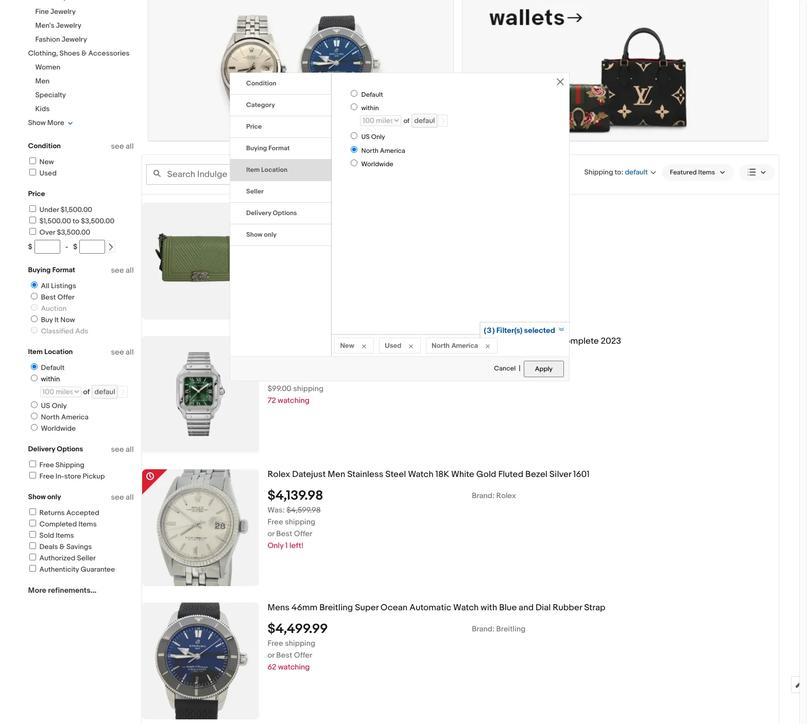 Task type: vqa. For each thing, say whether or not it's contained in the screenshot.
Under $1,500.00 link
yes



Task type: locate. For each thing, give the bounding box(es) containing it.
& inside clothing, shoes & accessories women men specialty kids
[[82, 49, 87, 58]]

1 $ from the left
[[28, 243, 32, 251]]

watching down $99.00
[[278, 396, 310, 406]]

watch
[[408, 470, 434, 480], [453, 603, 479, 613]]

0 horizontal spatial us only radio
[[31, 402, 37, 408]]

1 horizontal spatial us only
[[361, 133, 385, 141]]

show only up returns
[[28, 493, 61, 502]]

1 vertical spatial delivery
[[28, 445, 55, 454]]

green down the filter(s)
[[492, 336, 517, 347]]

free shipping link
[[28, 461, 84, 470]]

see all button for free shipping
[[111, 445, 134, 455]]

free down $5,999.00
[[268, 239, 283, 249]]

location inside tab list
[[261, 166, 287, 174]]

0 vertical spatial item
[[246, 166, 260, 174]]

1 horizontal spatial us only radio
[[351, 133, 358, 139]]

4 see all button from the top
[[111, 445, 134, 455]]

kids link
[[35, 105, 50, 113]]

steel left roman
[[439, 336, 460, 347]]

offer up left! at the left bottom of page
[[294, 529, 312, 539]]

0 vertical spatial items
[[78, 520, 97, 529]]

delivery up free shipping checkbox
[[28, 445, 55, 454]]

buying
[[246, 144, 267, 152], [28, 266, 51, 275]]

brand:
[[472, 358, 495, 368], [472, 491, 495, 501], [472, 625, 495, 634]]

default
[[361, 91, 383, 99], [41, 364, 65, 372]]

0 horizontal spatial options
[[57, 445, 83, 454]]

3 see all from the top
[[111, 348, 134, 357]]

1 vertical spatial buying
[[28, 266, 51, 275]]

seller
[[246, 187, 264, 196], [77, 554, 96, 563]]

0 vertical spatial or
[[268, 529, 275, 539]]

free up '62'
[[268, 639, 283, 649]]

us only for the us only 'radio' in the us only link
[[41, 402, 67, 411]]

offer inside brand: rolex was: $4,599.98 free shipping or best offer only 1 left!
[[294, 529, 312, 539]]

0 vertical spatial show only
[[246, 231, 277, 239]]

cancel button
[[494, 360, 516, 378]]

watch left with
[[453, 603, 479, 613]]

see for returns accepted
[[111, 493, 124, 503]]

Maximum Value text field
[[79, 240, 105, 254]]

worldwide radio up chevron
[[351, 160, 358, 167]]

1 horizontal spatial only
[[268, 541, 284, 551]]

0 vertical spatial jewelry
[[50, 7, 76, 16]]

1 horizontal spatial men
[[328, 470, 345, 480]]

5 see from the top
[[111, 493, 124, 503]]

steel right stainless
[[385, 470, 406, 480]]

condition up new link
[[28, 142, 61, 150]]

0 horizontal spatial cartier
[[268, 336, 296, 347]]

completed items link
[[28, 520, 97, 529]]

mens 46mm breitling super ocean automatic watch with blue and dial rubber strap image
[[144, 603, 257, 720]]

delivery inside tab list
[[246, 209, 271, 217]]

rolex inside brand: rolex was: $4,599.98 free shipping or best offer only 1 left!
[[496, 491, 516, 501]]

2 see from the top
[[111, 266, 124, 276]]

cartier santos medium 35.1mm wssa0061 steel roman green dial new/complete 2023 link
[[268, 336, 779, 347]]

price up under $1,500.00 checkbox
[[28, 190, 45, 198]]

show more
[[28, 118, 64, 127]]

men right datejust
[[328, 470, 345, 480]]

0 vertical spatial worldwide radio
[[351, 160, 358, 167]]

all for all listings
[[126, 266, 134, 276]]

4 see all from the top
[[111, 445, 134, 455]]

None text field
[[148, 0, 453, 141]]

0 vertical spatial us only
[[361, 133, 385, 141]]

of left default text box on the right of the page
[[404, 117, 410, 125]]

options
[[273, 209, 297, 217], [57, 445, 83, 454]]

2 see all button from the top
[[111, 266, 134, 276]]

2 vertical spatial offer
[[294, 651, 312, 661]]

1 horizontal spatial items
[[78, 520, 97, 529]]

options up shipping
[[57, 445, 83, 454]]

& right "shoes"
[[82, 49, 87, 58]]

$ down over $3,500.00 checkbox
[[28, 243, 32, 251]]

& up 'authorized seller' link
[[60, 543, 65, 552]]

best inside brand: rolex was: $4,599.98 free shipping or best offer only 1 left!
[[276, 529, 292, 539]]

1 horizontal spatial medium
[[401, 203, 434, 213]]

North America radio
[[351, 146, 358, 153], [31, 413, 37, 420]]

worldwide radio down us only link
[[31, 424, 37, 431]]

jewelry up fashion jewelry link
[[56, 21, 81, 30]]

1 horizontal spatial $
[[73, 243, 77, 251]]

location up default 'link'
[[44, 348, 73, 356]]

free inside brand: breitling free shipping or best offer 62 watching
[[268, 639, 283, 649]]

5 all from the top
[[126, 493, 134, 503]]

worldwide radio inside worldwide 'link'
[[31, 424, 37, 431]]

only inside brand: rolex was: $4,599.98 free shipping or best offer only 1 left!
[[268, 541, 284, 551]]

jewelry up men's jewelry "link"
[[50, 7, 76, 16]]

2 all from the top
[[126, 266, 134, 276]]

condition inside tab list
[[246, 79, 276, 87]]

0 horizontal spatial steel
[[385, 470, 406, 480]]

over $3,500.00 link
[[28, 228, 90, 237]]

1 vertical spatial breitling
[[496, 625, 526, 634]]

delivery options up $5,999.00
[[246, 209, 297, 217]]

chanel calfskin chevron quilted medium boy flap light green bag image
[[142, 203, 259, 320]]

calfskin
[[298, 203, 330, 213]]

format down category
[[269, 144, 290, 152]]

guarantee
[[81, 566, 115, 574]]

Worldwide radio
[[351, 160, 358, 167], [31, 424, 37, 431]]

1 vertical spatial condition
[[28, 142, 61, 150]]

tab list containing condition
[[230, 73, 331, 246]]

0 horizontal spatial men
[[35, 77, 49, 86]]

2 $ from the left
[[73, 243, 77, 251]]

1 see from the top
[[111, 142, 124, 151]]

only
[[371, 133, 385, 141], [52, 402, 67, 411], [268, 541, 284, 551]]

1 horizontal spatial location
[[261, 166, 287, 174]]

items
[[78, 520, 97, 529], [56, 532, 74, 540]]

Default radio
[[351, 90, 358, 97], [31, 364, 37, 370]]

worldwide down north america link
[[41, 424, 76, 433]]

best up '62'
[[276, 651, 292, 661]]

1
[[285, 541, 288, 551]]

us for the us only 'radio' in the us only link
[[41, 402, 50, 411]]

1 vertical spatial show
[[246, 231, 262, 239]]

Authorized Seller checkbox
[[29, 554, 36, 561]]

$1,500.00 up to
[[61, 206, 92, 214]]

brand: for breitling
[[472, 625, 495, 634]]

0 horizontal spatial america
[[61, 413, 89, 422]]

brand: breitling free shipping or best offer 62 watching
[[268, 625, 526, 673]]

1 horizontal spatial buying format
[[246, 144, 290, 152]]

men down women
[[35, 77, 49, 86]]

breitling
[[319, 603, 353, 613], [496, 625, 526, 634]]

0 horizontal spatial within
[[41, 375, 60, 384]]

returns accepted link
[[28, 509, 99, 518]]

0 vertical spatial north america radio
[[351, 146, 358, 153]]

item location inside tab list
[[246, 166, 287, 174]]

show up returns accepted checkbox
[[28, 493, 46, 502]]

1 brand: from the top
[[472, 358, 495, 368]]

to
[[73, 217, 79, 226]]

only inside tab list
[[264, 231, 277, 239]]

men
[[35, 77, 49, 86], [328, 470, 345, 480]]

brand: down roman
[[472, 358, 495, 368]]

0 horizontal spatial worldwide
[[41, 424, 76, 433]]

more down authenticity guarantee option
[[28, 586, 46, 596]]

options up $5,999.00
[[273, 209, 297, 217]]

1 horizontal spatial north
[[361, 147, 379, 155]]

default for the top default option
[[361, 91, 383, 99]]

0 horizontal spatial only
[[52, 402, 67, 411]]

format up listings
[[52, 266, 75, 275]]

returns accepted
[[39, 509, 99, 518]]

women link
[[35, 63, 60, 72]]

items down accepted
[[78, 520, 97, 529]]

show
[[28, 118, 46, 127], [246, 231, 262, 239], [28, 493, 46, 502]]

shipping down the $4,499.99
[[285, 639, 315, 649]]

1 see all button from the top
[[111, 142, 134, 151]]

cartier
[[268, 336, 296, 347], [496, 358, 521, 368]]

1 horizontal spatial steel
[[439, 336, 460, 347]]

Free In-store Pickup checkbox
[[29, 472, 36, 479]]

1 see all from the top
[[111, 142, 134, 151]]

Minimum Value text field
[[34, 240, 60, 254]]

authorized
[[39, 554, 75, 563]]

1 vertical spatial item location
[[28, 348, 73, 356]]

1 vertical spatial us
[[41, 402, 50, 411]]

bag
[[521, 203, 536, 213]]

watching right '62'
[[278, 663, 310, 673]]

1 vertical spatial watching
[[278, 663, 310, 673]]

0 horizontal spatial rolex
[[268, 470, 290, 480]]

handbags image
[[463, 0, 768, 140]]

Under $1,500.00 checkbox
[[29, 206, 36, 212]]

4 see from the top
[[111, 445, 124, 455]]

north
[[361, 147, 379, 155], [432, 341, 450, 350], [41, 413, 60, 422]]

$1,500.00 to $3,500.00 checkbox
[[29, 217, 36, 224]]

steel inside "link"
[[439, 336, 460, 347]]

$ right -
[[73, 243, 77, 251]]

breitling left super
[[319, 603, 353, 613]]

Used checkbox
[[29, 169, 36, 176]]

offer down the $4,499.99
[[294, 651, 312, 661]]

only down chanel
[[264, 231, 277, 239]]

brand: for cartier
[[472, 358, 495, 368]]

3 see all button from the top
[[111, 348, 134, 357]]

1 all from the top
[[126, 142, 134, 151]]

green
[[493, 203, 519, 213], [492, 336, 517, 347]]

brand: down with
[[472, 625, 495, 634]]

None text field
[[463, 0, 768, 141]]

Classified Ads radio
[[31, 327, 37, 334]]

all for default
[[126, 348, 134, 357]]

completed items
[[39, 520, 97, 529]]

2 or from the top
[[268, 651, 275, 661]]

best offer link
[[27, 293, 77, 302]]

item location up chanel
[[246, 166, 287, 174]]

0 vertical spatial breitling
[[319, 603, 353, 613]]

fine jewelry link
[[35, 7, 76, 16]]

delivery
[[246, 209, 271, 217], [28, 445, 55, 454]]

1 horizontal spatial cartier
[[496, 358, 521, 368]]

chevron
[[332, 203, 367, 213]]

or
[[268, 529, 275, 539], [268, 651, 275, 661]]

0 horizontal spatial north america
[[41, 413, 89, 422]]

1 vertical spatial within
[[41, 375, 60, 384]]

$99.00
[[268, 384, 292, 394]]

1 vertical spatial men
[[328, 470, 345, 480]]

$
[[28, 243, 32, 251], [73, 243, 77, 251]]

brand: for rolex
[[472, 491, 495, 501]]

1 horizontal spatial &
[[82, 49, 87, 58]]

1 vertical spatial green
[[492, 336, 517, 347]]

0 horizontal spatial only
[[47, 493, 61, 502]]

location
[[261, 166, 287, 174], [44, 348, 73, 356]]

cartier santos medium 35.1mm wssa0061 steel roman green dial new/complete 2023 image
[[142, 351, 259, 438]]

buying down category
[[246, 144, 267, 152]]

see all button for all listings
[[111, 266, 134, 276]]

watch left 18k
[[408, 470, 434, 480]]

1 vertical spatial jewelry
[[56, 21, 81, 30]]

1 horizontal spatial rolex
[[496, 491, 516, 501]]

cancel
[[494, 365, 516, 373]]

5 see all from the top
[[111, 493, 134, 503]]

more down kids
[[47, 118, 64, 127]]

all listings
[[41, 282, 76, 291]]

1 vertical spatial &
[[60, 543, 65, 552]]

submit price range image
[[107, 244, 115, 251]]

cartier inside "link"
[[268, 336, 296, 347]]

all
[[126, 142, 134, 151], [126, 266, 134, 276], [126, 348, 134, 357], [126, 445, 134, 455], [126, 493, 134, 503]]

0 vertical spatial default
[[361, 91, 383, 99]]

3 all from the top
[[126, 348, 134, 357]]

cartier up $6,321.00
[[268, 336, 296, 347]]

0 vertical spatial best
[[41, 293, 56, 302]]

jewelry up clothing, shoes & accessories link
[[62, 35, 87, 44]]

0 vertical spatial dial
[[519, 336, 535, 347]]

best up the auction link
[[41, 293, 56, 302]]

green left bag
[[493, 203, 519, 213]]

shipping down $4,599.98
[[285, 517, 315, 527]]

authorized seller
[[39, 554, 96, 563]]

cartier down cartier santos medium 35.1mm wssa0061 steel roman green dial new/complete 2023 "link"
[[496, 358, 521, 368]]

free down the was:
[[268, 517, 283, 527]]

0 vertical spatial steel
[[439, 336, 460, 347]]

price down category
[[246, 122, 262, 131]]

0 vertical spatial only
[[371, 133, 385, 141]]

2 horizontal spatial america
[[452, 341, 478, 350]]

US Only radio
[[351, 133, 358, 139], [31, 402, 37, 408]]

item location up default 'link'
[[28, 348, 73, 356]]

1 or from the top
[[268, 529, 275, 539]]

of left default text field
[[83, 388, 90, 397]]

see all for free shipping
[[111, 445, 134, 455]]

show only
[[246, 231, 277, 239], [28, 493, 61, 502]]

18k
[[435, 470, 449, 480]]

in-
[[56, 472, 64, 481]]

free in-store pickup
[[39, 472, 105, 481]]

$1,500.00 to $3,500.00
[[39, 217, 114, 226]]

1 horizontal spatial format
[[269, 144, 290, 152]]

items up deals & savings on the left bottom of the page
[[56, 532, 74, 540]]

0 horizontal spatial delivery
[[28, 445, 55, 454]]

default radio inside 'link'
[[31, 364, 37, 370]]

worldwide
[[361, 160, 393, 169], [41, 424, 76, 433]]

mens 46mm breitling super ocean automatic watch with blue and dial rubber strap
[[268, 603, 606, 613]]

buying inside tab list
[[246, 144, 267, 152]]

white
[[451, 470, 474, 480]]

0 horizontal spatial us only
[[41, 402, 67, 411]]

breitling down 'blue'
[[496, 625, 526, 634]]

$3,500.00 down to
[[57, 228, 90, 237]]

1 horizontal spatial breitling
[[496, 625, 526, 634]]

0 horizontal spatial default radio
[[31, 364, 37, 370]]

worldwide up quilted
[[361, 160, 393, 169]]

best up the 1
[[276, 529, 292, 539]]

delivery up $5,999.00
[[246, 209, 271, 217]]

2 vertical spatial brand:
[[472, 625, 495, 634]]

location up chanel
[[261, 166, 287, 174]]

delivery options inside tab list
[[246, 209, 297, 217]]

Apply submit
[[524, 361, 564, 377]]

strap
[[584, 603, 606, 613]]

delivery options
[[246, 209, 297, 217], [28, 445, 83, 454]]

medium
[[401, 203, 434, 213], [327, 336, 360, 347]]

dial right and
[[536, 603, 551, 613]]

1 vertical spatial default
[[41, 364, 65, 372]]

1 horizontal spatial north america radio
[[351, 146, 358, 153]]

1 vertical spatial cartier
[[496, 358, 521, 368]]

0 horizontal spatial us
[[41, 402, 50, 411]]

shipping down $5,999.00
[[285, 239, 315, 249]]

watching
[[278, 396, 310, 406], [278, 663, 310, 673]]

1 horizontal spatial only
[[264, 231, 277, 239]]

( 3 ) filter(s) selected
[[484, 326, 555, 336]]

0 vertical spatial green
[[493, 203, 519, 213]]

show only down chanel
[[246, 231, 277, 239]]

1 horizontal spatial dial
[[536, 603, 551, 613]]

1 horizontal spatial used
[[385, 341, 401, 350]]

all for new
[[126, 142, 134, 151]]

0 horizontal spatial buying format
[[28, 266, 75, 275]]

0 vertical spatial $1,500.00
[[61, 206, 92, 214]]

new up used link
[[39, 158, 54, 166]]

1 vertical spatial north america
[[432, 341, 478, 350]]

1 vertical spatial north america radio
[[31, 413, 37, 420]]

0 vertical spatial condition
[[246, 79, 276, 87]]

1 vertical spatial rolex
[[496, 491, 516, 501]]

within radio
[[351, 104, 358, 110], [31, 375, 37, 382]]

auction
[[41, 304, 66, 313]]

default text field
[[412, 114, 437, 128]]

dial down ( 3 ) filter(s) selected
[[519, 336, 535, 347]]

0 horizontal spatial show only
[[28, 493, 61, 502]]

go image
[[120, 389, 127, 396]]

0 vertical spatial delivery
[[246, 209, 271, 217]]

brand: inside brand: breitling free shipping or best offer 62 watching
[[472, 625, 495, 634]]

or down the was:
[[268, 529, 275, 539]]

show down kids
[[28, 118, 46, 127]]

rolex up $4,139.98
[[268, 470, 290, 480]]

rolex down fluted
[[496, 491, 516, 501]]

4 all from the top
[[126, 445, 134, 455]]

dial
[[519, 336, 535, 347], [536, 603, 551, 613]]

medium right santos
[[327, 336, 360, 347]]

see for default
[[111, 348, 124, 357]]

&
[[82, 49, 87, 58], [60, 543, 65, 552]]

$3,500.00 right to
[[81, 217, 114, 226]]

worldwide for 'worldwide' option inside worldwide 'link'
[[41, 424, 76, 433]]

item inside tab list
[[246, 166, 260, 174]]

or up '62'
[[268, 651, 275, 661]]

brand: inside brand: rolex was: $4,599.98 free shipping or best offer only 1 left!
[[472, 491, 495, 501]]

0 vertical spatial location
[[261, 166, 287, 174]]

us
[[361, 133, 370, 141], [41, 402, 50, 411]]

show only inside tab list
[[246, 231, 277, 239]]

completed
[[39, 520, 77, 529]]

buying format up all listings link
[[28, 266, 75, 275]]

3 see from the top
[[111, 348, 124, 357]]

0 horizontal spatial item location
[[28, 348, 73, 356]]

0 vertical spatial buying format
[[246, 144, 290, 152]]

shipping down the trending at $6,631.66 at left bottom
[[293, 384, 324, 394]]

5 see all button from the top
[[111, 493, 134, 503]]

show more button
[[28, 118, 73, 127]]

$1,500.00 up over $3,500.00 link
[[39, 217, 71, 226]]

Deals & Savings checkbox
[[29, 543, 36, 550]]

2 see all from the top
[[111, 266, 134, 276]]

sold items link
[[28, 532, 74, 540]]

0 horizontal spatial of
[[83, 388, 90, 397]]

Authenticity Guarantee checkbox
[[29, 566, 36, 572]]

1 horizontal spatial worldwide radio
[[351, 160, 358, 167]]

0 vertical spatial america
[[380, 147, 405, 155]]

watching inside '$99.00 shipping 72 watching'
[[278, 396, 310, 406]]

0 vertical spatial rolex
[[268, 470, 290, 480]]

of
[[404, 117, 410, 125], [83, 388, 90, 397]]

free for free shipping
[[39, 461, 54, 470]]

new
[[39, 158, 54, 166], [340, 341, 354, 350]]

classified ads
[[41, 327, 88, 336]]

show left free shipping on the top of page
[[246, 231, 262, 239]]

tab list
[[230, 73, 331, 246]]

1601
[[573, 470, 590, 480]]

see for free shipping
[[111, 445, 124, 455]]

Buy It Now radio
[[31, 316, 37, 322]]

2 brand: from the top
[[472, 491, 495, 501]]

brand: down gold
[[472, 491, 495, 501]]

price
[[246, 122, 262, 131], [28, 190, 45, 198]]

boy
[[436, 203, 451, 213]]

free left in-
[[39, 472, 54, 481]]

0 vertical spatial cartier
[[268, 336, 296, 347]]

2 horizontal spatial only
[[371, 133, 385, 141]]

new left 35.1mm
[[340, 341, 354, 350]]

free right free shipping checkbox
[[39, 461, 54, 470]]

$ for the maximum value text field
[[73, 243, 77, 251]]

1 vertical spatial dial
[[536, 603, 551, 613]]

only up returns
[[47, 493, 61, 502]]

default for default option in the 'link'
[[41, 364, 65, 372]]

2 vertical spatial show
[[28, 493, 46, 502]]

buying up all listings radio
[[28, 266, 51, 275]]

3 brand: from the top
[[472, 625, 495, 634]]

medium left boy
[[401, 203, 434, 213]]

Auction radio
[[31, 304, 37, 311]]

more refinements...
[[28, 586, 96, 596]]

condition up category
[[246, 79, 276, 87]]

shipping
[[285, 239, 315, 249], [293, 384, 324, 394], [285, 517, 315, 527], [285, 639, 315, 649]]

buying format down category
[[246, 144, 290, 152]]

offer down listings
[[57, 293, 74, 302]]

1 horizontal spatial new
[[340, 341, 354, 350]]

shipping
[[56, 461, 84, 470]]

2 watching from the top
[[278, 663, 310, 673]]

delivery options up free shipping link at left
[[28, 445, 83, 454]]

1 watching from the top
[[278, 396, 310, 406]]



Task type: describe. For each thing, give the bounding box(es) containing it.
3
[[487, 326, 492, 336]]

shoes
[[60, 49, 80, 58]]

0 horizontal spatial item
[[28, 348, 43, 356]]

ocean
[[381, 603, 408, 613]]

0 horizontal spatial north america radio
[[31, 413, 37, 420]]

worldwide for 'worldwide' option to the top
[[361, 160, 393, 169]]

$4,499.99
[[268, 622, 328, 637]]

buy
[[41, 316, 53, 325]]

1 horizontal spatial america
[[380, 147, 405, 155]]

(
[[484, 326, 486, 336]]

buying format inside tab list
[[246, 144, 290, 152]]

buy it now
[[41, 316, 75, 325]]

classified ads link
[[27, 327, 90, 336]]

2023
[[601, 336, 621, 347]]

free for free shipping
[[268, 239, 283, 249]]

default link
[[27, 364, 67, 372]]

wssa0061
[[394, 336, 437, 347]]

free for free in-store pickup
[[39, 472, 54, 481]]

Best Offer radio
[[31, 293, 37, 300]]

new/complete
[[536, 336, 599, 347]]

0 horizontal spatial format
[[52, 266, 75, 275]]

1 vertical spatial america
[[452, 341, 478, 350]]

Completed Items checkbox
[[29, 520, 36, 527]]

was:
[[268, 506, 285, 515]]

or inside brand: breitling free shipping or best offer 62 watching
[[268, 651, 275, 661]]

deals
[[39, 543, 58, 552]]

men inside rolex datejust men stainless steel watch 18k white gold fluted bezel silver 1601 link
[[328, 470, 345, 480]]

all for free shipping
[[126, 445, 134, 455]]

$ for minimum value "text box" on the top left
[[28, 243, 32, 251]]

see for all listings
[[111, 266, 124, 276]]

1 vertical spatial $3,500.00
[[57, 228, 90, 237]]

accepted
[[66, 509, 99, 518]]

1 vertical spatial options
[[57, 445, 83, 454]]

all
[[41, 282, 49, 291]]

breitling inside brand: breitling free shipping or best offer 62 watching
[[496, 625, 526, 634]]

north america link
[[27, 413, 91, 422]]

offer inside brand: breitling free shipping or best offer 62 watching
[[294, 651, 312, 661]]

1 vertical spatial more
[[28, 586, 46, 596]]

super
[[355, 603, 379, 613]]

us only for top the us only 'radio'
[[361, 133, 385, 141]]

worldwide link
[[27, 424, 78, 433]]

us for top the us only 'radio'
[[361, 133, 370, 141]]

men's jewelry link
[[35, 21, 81, 30]]

left!
[[290, 541, 304, 551]]

free inside brand: rolex was: $4,599.98 free shipping or best offer only 1 left!
[[268, 517, 283, 527]]

62
[[268, 663, 276, 673]]

datejust
[[292, 470, 326, 480]]

new link
[[28, 158, 54, 166]]

0 horizontal spatial buying
[[28, 266, 51, 275]]

returns
[[39, 509, 65, 518]]

items for completed items
[[78, 520, 97, 529]]

$1,500.00 to $3,500.00 link
[[28, 217, 114, 226]]

north for north america option to the top
[[361, 147, 379, 155]]

us only radio inside us only link
[[31, 402, 37, 408]]

1 vertical spatial of
[[83, 388, 90, 397]]

see all for all listings
[[111, 266, 134, 276]]

mens
[[268, 603, 290, 613]]

Free Shipping checkbox
[[29, 461, 36, 468]]

see all button for returns accepted
[[111, 493, 134, 503]]

under $1,500.00
[[39, 206, 92, 214]]

rubber
[[553, 603, 582, 613]]

fluted
[[498, 470, 523, 480]]

clothing,
[[28, 49, 58, 58]]

medium inside "link"
[[327, 336, 360, 347]]

format inside tab list
[[269, 144, 290, 152]]

seller inside tab list
[[246, 187, 264, 196]]

quilted
[[369, 203, 399, 213]]

see all for default
[[111, 348, 134, 357]]

show inside tab list
[[246, 231, 262, 239]]

watch inside "link"
[[453, 603, 479, 613]]

0 horizontal spatial new
[[39, 158, 54, 166]]

specialty
[[35, 91, 66, 99]]

1 vertical spatial steel
[[385, 470, 406, 480]]

chanel calfskin chevron quilted medium boy flap light green bag
[[268, 203, 536, 213]]

shipping inside '$99.00 shipping 72 watching'
[[293, 384, 324, 394]]

price inside tab list
[[246, 122, 262, 131]]

0 vertical spatial more
[[47, 118, 64, 127]]

best offer
[[41, 293, 74, 302]]

0 horizontal spatial used
[[39, 169, 57, 178]]

$99.00 shipping 72 watching
[[268, 384, 324, 406]]

Over $3,500.00 checkbox
[[29, 228, 36, 235]]

1 vertical spatial within radio
[[31, 375, 37, 382]]

rolex datejust men stainless steel watch 18k white gold fluted bezel silver 1601 image
[[150, 470, 251, 587]]

1 horizontal spatial north america
[[361, 147, 405, 155]]

all listings link
[[27, 282, 78, 291]]

more refinements... button
[[28, 586, 96, 596]]

green inside "link"
[[492, 336, 517, 347]]

now
[[60, 316, 75, 325]]

0 vertical spatial within
[[361, 104, 379, 112]]

free shipping
[[268, 239, 315, 249]]

0 horizontal spatial delivery options
[[28, 445, 83, 454]]

listings
[[51, 282, 76, 291]]

flap
[[453, 203, 469, 213]]

rolex datejust men stainless steel watch 18k white gold fluted bezel silver 1601
[[268, 470, 590, 480]]

pickup
[[83, 472, 105, 481]]

1 vertical spatial new
[[340, 341, 354, 350]]

New checkbox
[[29, 158, 36, 164]]

classified
[[41, 327, 74, 336]]

watches image
[[148, 0, 453, 140]]

0 horizontal spatial dial
[[519, 336, 535, 347]]

only for top the us only 'radio'
[[371, 133, 385, 141]]

1 vertical spatial location
[[44, 348, 73, 356]]

silver
[[549, 470, 571, 480]]

close image
[[557, 78, 564, 85]]

breitling inside "link"
[[319, 603, 353, 613]]

1 vertical spatial north
[[432, 341, 450, 350]]

0 vertical spatial show
[[28, 118, 46, 127]]

fashion jewelry link
[[35, 35, 87, 44]]

chanel calfskin chevron quilted medium boy flap light green bag link
[[268, 203, 779, 214]]

us only link
[[27, 402, 69, 411]]

0 vertical spatial offer
[[57, 293, 74, 302]]

shipping inside brand: rolex was: $4,599.98 free shipping or best offer only 1 left!
[[285, 517, 315, 527]]

default text field
[[92, 385, 118, 399]]

0 vertical spatial $3,500.00
[[81, 217, 114, 226]]

Sold Items checkbox
[[29, 532, 36, 538]]

watching inside brand: breitling free shipping or best offer 62 watching
[[278, 663, 310, 673]]

$6,631.66
[[309, 372, 341, 382]]

1 vertical spatial show only
[[28, 493, 61, 502]]

savings
[[66, 543, 92, 552]]

1 vertical spatial only
[[47, 493, 61, 502]]

at
[[300, 372, 307, 382]]

women
[[35, 63, 60, 72]]

auction link
[[27, 304, 69, 313]]

gold
[[476, 470, 496, 480]]

or inside brand: rolex was: $4,599.98 free shipping or best offer only 1 left!
[[268, 529, 275, 539]]

72
[[268, 396, 276, 406]]

2 vertical spatial jewelry
[[62, 35, 87, 44]]

all for returns accepted
[[126, 493, 134, 503]]

free in-store pickup link
[[28, 472, 105, 481]]

options inside tab list
[[273, 209, 297, 217]]

santos
[[298, 336, 325, 347]]

category
[[246, 101, 275, 109]]

trending
[[268, 372, 298, 382]]

see all button for new
[[111, 142, 134, 151]]

buy it now link
[[27, 316, 77, 325]]

roman
[[462, 336, 490, 347]]

see all for returns accepted
[[111, 493, 134, 503]]

All Listings radio
[[31, 282, 37, 288]]

authorized seller link
[[28, 554, 96, 563]]

35.1mm
[[362, 336, 392, 347]]

see for new
[[111, 142, 124, 151]]

chanel
[[268, 203, 296, 213]]

1 horizontal spatial of
[[404, 117, 410, 125]]

0 vertical spatial within radio
[[351, 104, 358, 110]]

north for left north america option
[[41, 413, 60, 422]]

specialty link
[[35, 91, 66, 99]]

0 horizontal spatial seller
[[77, 554, 96, 563]]

$4,599.98
[[286, 506, 321, 515]]

sold items
[[39, 532, 74, 540]]

1 vertical spatial $1,500.00
[[39, 217, 71, 226]]

see all for new
[[111, 142, 134, 151]]

over
[[39, 228, 55, 237]]

sold
[[39, 532, 54, 540]]

0 vertical spatial default radio
[[351, 90, 358, 97]]

under
[[39, 206, 59, 214]]

light
[[471, 203, 491, 213]]

cartier santos medium 35.1mm wssa0061 steel roman green dial new/complete 2023
[[268, 336, 621, 347]]

men inside clothing, shoes & accessories women men specialty kids
[[35, 77, 49, 86]]

46mm
[[292, 603, 318, 613]]

0 horizontal spatial price
[[28, 190, 45, 198]]

$5,999.00
[[268, 221, 328, 237]]

accessories
[[88, 49, 130, 58]]

1 vertical spatial buying format
[[28, 266, 75, 275]]

0 vertical spatial watch
[[408, 470, 434, 480]]

only for the us only 'radio' in the us only link
[[52, 402, 67, 411]]

$6,321.00
[[268, 355, 326, 371]]

0 vertical spatial us only radio
[[351, 133, 358, 139]]

store
[[64, 472, 81, 481]]

best inside brand: breitling free shipping or best offer 62 watching
[[276, 651, 292, 661]]

see all button for default
[[111, 348, 134, 357]]

items for sold items
[[56, 532, 74, 540]]

shipping inside brand: breitling free shipping or best offer 62 watching
[[285, 639, 315, 649]]

over $3,500.00
[[39, 228, 90, 237]]

Returns Accepted checkbox
[[29, 509, 36, 516]]



